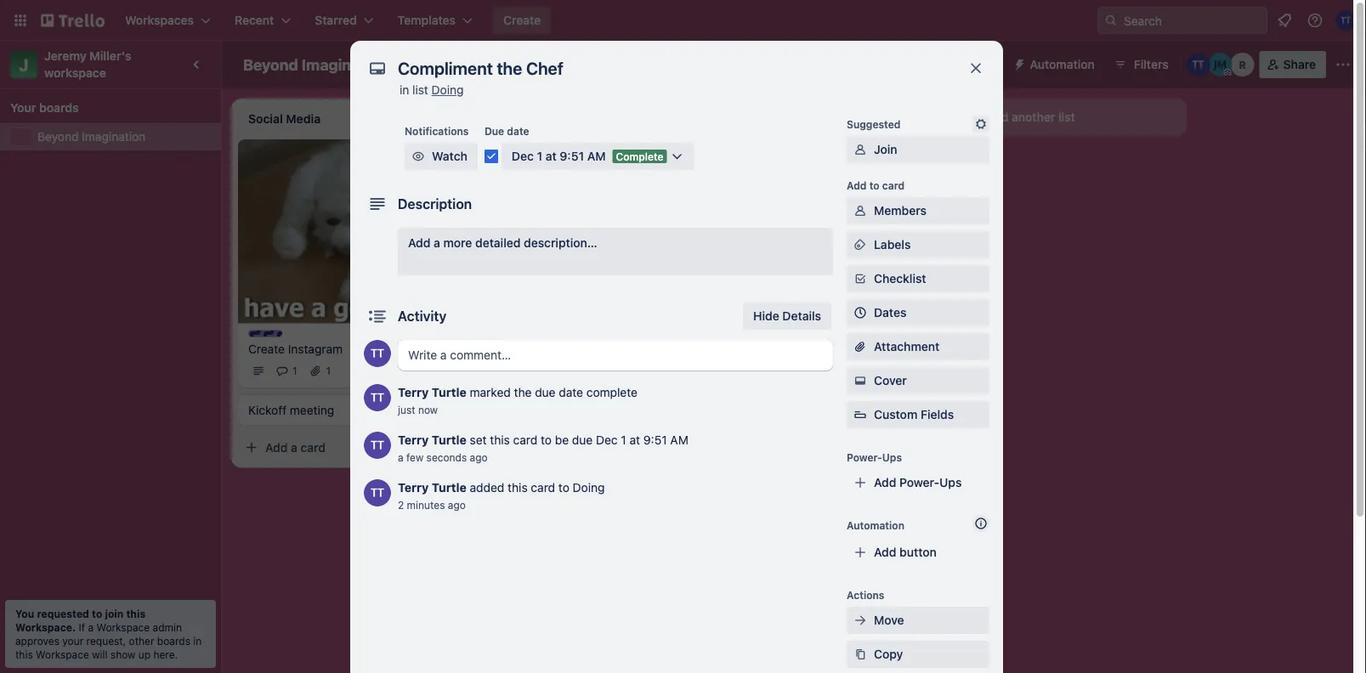 Task type: vqa. For each thing, say whether or not it's contained in the screenshot.
the right Christina Overa (christinaovera) icon
no



Task type: describe. For each thing, give the bounding box(es) containing it.
terry for set this card to be due dec 1 at 9:51 am
[[398, 433, 429, 447]]

workspace visible button
[[431, 51, 573, 78]]

show menu image
[[1335, 56, 1352, 73]]

0 horizontal spatial date
[[507, 125, 530, 137]]

dates button
[[847, 299, 990, 327]]

other
[[129, 635, 154, 647]]

dec 1
[[510, 219, 537, 230]]

copy link
[[847, 641, 990, 668]]

create for create
[[503, 13, 541, 27]]

hide
[[754, 309, 780, 323]]

turtle for set this card to be due dec 1 at 9:51 am
[[432, 433, 467, 447]]

just
[[398, 404, 415, 416]]

0 vertical spatial add a card button
[[480, 250, 670, 277]]

search image
[[1105, 14, 1118, 27]]

terry turtle (terryturtle) image left 2
[[364, 480, 391, 507]]

to up members
[[870, 179, 880, 191]]

miller's
[[90, 49, 132, 63]]

ago inside terry turtle added this card to doing 2 minutes ago
[[448, 499, 466, 511]]

in inside if a workspace admin approves your request, other boards in this workspace will show up here.
[[193, 635, 202, 647]]

add power-ups
[[874, 476, 962, 490]]

workspace visible
[[461, 57, 563, 71]]

due
[[485, 125, 504, 137]]

show
[[110, 649, 136, 661]]

terry turtle (terryturtle) image left few
[[364, 432, 391, 459]]

1 horizontal spatial add a card
[[507, 256, 567, 270]]

0 horizontal spatial add a card
[[265, 440, 326, 454]]

card up members
[[883, 179, 905, 191]]

meeting
[[290, 403, 334, 417]]

mark due date as complete image
[[485, 150, 498, 163]]

in list doing
[[400, 83, 464, 97]]

join
[[874, 142, 898, 156]]

Search field
[[1118, 8, 1267, 33]]

this inside terry turtle added this card to doing 2 minutes ago
[[508, 481, 528, 495]]

details
[[783, 309, 822, 323]]

Write a comment text field
[[398, 340, 833, 371]]

power-ups inside button
[[931, 57, 993, 71]]

custom fields
[[874, 408, 954, 422]]

your boards with 1 items element
[[10, 98, 202, 118]]

if a workspace admin approves your request, other boards in this workspace will show up here.
[[15, 622, 202, 661]]

thinking
[[490, 158, 537, 172]]

attachment button
[[847, 333, 990, 361]]

1 vertical spatial power-ups
[[847, 452, 902, 463]]

Dec 1 checkbox
[[490, 214, 542, 235]]

dates
[[874, 306, 907, 320]]

added
[[470, 481, 505, 495]]

0 horizontal spatial list
[[413, 83, 429, 97]]

card inside terry turtle added this card to doing 2 minutes ago
[[531, 481, 555, 495]]

1 vertical spatial beyond
[[37, 130, 79, 144]]

join
[[105, 608, 124, 620]]

custom
[[874, 408, 918, 422]]

thoughts
[[507, 147, 554, 159]]

your
[[62, 635, 84, 647]]

1 inside option
[[532, 219, 537, 230]]

beyond imagination link
[[37, 128, 211, 145]]

filters button
[[1109, 51, 1174, 78]]

create for create instagram
[[248, 342, 285, 356]]

now
[[418, 404, 438, 416]]

add another list
[[987, 110, 1076, 124]]

terry turtle added this card to doing 2 minutes ago
[[398, 481, 605, 511]]

imagination inside text field
[[302, 55, 388, 74]]

sm image for copy
[[852, 646, 869, 663]]

0 horizontal spatial 9:51
[[560, 149, 584, 163]]

terry turtle set this card to be due dec 1 at 9:51 am a few seconds ago
[[398, 433, 689, 463]]

1 down create instagram
[[293, 365, 297, 377]]

date inside terry turtle marked the due date complete just now
[[559, 386, 583, 400]]

card down 'description…'
[[542, 256, 567, 270]]

add a more detailed description… link
[[398, 228, 833, 276]]

marked
[[470, 386, 511, 400]]

board
[[606, 57, 639, 71]]

due inside terry turtle marked the due date complete just now
[[535, 386, 556, 400]]

create instagram
[[248, 342, 343, 356]]

button
[[900, 546, 937, 560]]

move link
[[847, 607, 990, 634]]

j
[[19, 54, 29, 74]]

the
[[514, 386, 532, 400]]

0 notifications image
[[1275, 10, 1295, 31]]

turtle for added this card to doing
[[432, 481, 467, 495]]

hide details
[[754, 309, 822, 323]]

Board name text field
[[235, 51, 397, 78]]

1 vertical spatial automation
[[847, 520, 905, 532]]

instagram
[[288, 342, 343, 356]]

create from template… image
[[435, 441, 449, 454]]

2 vertical spatial ups
[[940, 476, 962, 490]]

fields
[[921, 408, 954, 422]]

0 vertical spatial in
[[400, 83, 409, 97]]

ago inside terry turtle set this card to be due dec 1 at 9:51 am a few seconds ago
[[470, 452, 488, 463]]

activity
[[398, 308, 447, 324]]

automation inside button
[[1030, 57, 1095, 71]]

a inside terry turtle set this card to be due dec 1 at 9:51 am a few seconds ago
[[398, 452, 404, 463]]

a down kickoff meeting
[[291, 440, 298, 454]]

star or unstar board image
[[407, 58, 420, 71]]

thoughts thinking
[[490, 147, 554, 172]]

jeremy miller's workspace
[[44, 49, 135, 80]]

doing link
[[432, 83, 464, 97]]

r button
[[1231, 53, 1255, 77]]

complete
[[616, 151, 664, 162]]

sm image for watch
[[410, 148, 427, 165]]

0 vertical spatial boards
[[39, 101, 79, 115]]

terry turtle (terryturtle) image left just
[[364, 384, 391, 412]]

your
[[10, 101, 36, 115]]

dec for dec 1
[[510, 219, 529, 230]]

workspace.
[[15, 622, 76, 634]]

primary element
[[0, 0, 1367, 41]]

power-ups button
[[897, 51, 1003, 78]]

card inside terry turtle set this card to be due dec 1 at 9:51 am a few seconds ago
[[513, 433, 538, 447]]

add power-ups link
[[847, 469, 990, 497]]

2
[[398, 499, 404, 511]]

this inside if a workspace admin approves your request, other boards in this workspace will show up here.
[[15, 649, 33, 661]]

2 vertical spatial power-
[[900, 476, 940, 490]]

rubyanndersson (rubyanndersson) image
[[1231, 53, 1255, 77]]

seconds
[[427, 452, 467, 463]]

few
[[407, 452, 424, 463]]

sm image for join
[[852, 141, 869, 158]]

terry turtle (terryturtle) image up now
[[429, 361, 449, 381]]

add to card
[[847, 179, 905, 191]]

cover
[[874, 374, 907, 388]]

approves
[[15, 635, 59, 647]]

due date
[[485, 125, 530, 137]]

add button button
[[847, 539, 990, 566]]

dec for dec 1 at 9:51 am
[[512, 149, 534, 163]]

set
[[470, 433, 487, 447]]

add a more detailed description…
[[408, 236, 598, 250]]



Task type: locate. For each thing, give the bounding box(es) containing it.
due right the
[[535, 386, 556, 400]]

kickoff meeting link
[[248, 402, 446, 419]]

terry turtle (terryturtle) image left r
[[1187, 53, 1211, 77]]

a inside if a workspace admin approves your request, other boards in this workspace will show up here.
[[88, 622, 94, 634]]

terry inside terry turtle added this card to doing 2 minutes ago
[[398, 481, 429, 495]]

to inside you requested to join this workspace.
[[92, 608, 102, 620]]

1 sm image from the top
[[852, 202, 869, 219]]

workspace up doing link
[[461, 57, 524, 71]]

1 horizontal spatial ago
[[470, 452, 488, 463]]

1 horizontal spatial due
[[572, 433, 593, 447]]

1 vertical spatial date
[[559, 386, 583, 400]]

create instagram link
[[248, 341, 446, 358]]

add down suggested
[[847, 179, 867, 191]]

1 horizontal spatial power-ups
[[931, 57, 993, 71]]

4 sm image from the top
[[852, 372, 869, 390]]

terry for added this card to doing
[[398, 481, 429, 495]]

sm image up add another list
[[1007, 51, 1030, 75]]

sm image down add to card
[[852, 202, 869, 219]]

thinking link
[[490, 156, 687, 173]]

boards down admin
[[157, 635, 190, 647]]

1 vertical spatial in
[[193, 635, 202, 647]]

1 vertical spatial terry
[[398, 433, 429, 447]]

move
[[874, 614, 905, 628]]

you requested to join this workspace.
[[15, 608, 146, 634]]

0 horizontal spatial in
[[193, 635, 202, 647]]

sm image for labels
[[852, 236, 869, 253]]

ago down set
[[470, 452, 488, 463]]

0 vertical spatial beyond imagination
[[243, 55, 388, 74]]

Mark due date as complete checkbox
[[485, 150, 498, 163]]

create up the workspace visible
[[503, 13, 541, 27]]

list inside button
[[1059, 110, 1076, 124]]

add a card button down dec 1
[[480, 250, 670, 277]]

dec inside dec 1 option
[[510, 219, 529, 230]]

imagination down your boards with 1 items element
[[82, 130, 146, 144]]

turtle up '2 minutes ago' link
[[432, 481, 467, 495]]

to down terry turtle set this card to be due dec 1 at 9:51 am a few seconds ago
[[559, 481, 570, 495]]

1 right thinking
[[537, 149, 543, 163]]

1 horizontal spatial beyond imagination
[[243, 55, 388, 74]]

sm image inside watch button
[[410, 148, 427, 165]]

sm image inside cover link
[[852, 372, 869, 390]]

copy
[[874, 648, 903, 662]]

minutes
[[407, 499, 445, 511]]

sm image left labels
[[852, 236, 869, 253]]

0 vertical spatial add a card
[[507, 256, 567, 270]]

5 sm image from the top
[[852, 612, 869, 629]]

imagination
[[302, 55, 388, 74], [82, 130, 146, 144]]

admin
[[153, 622, 182, 634]]

add a card down 'description…'
[[507, 256, 567, 270]]

to left join
[[92, 608, 102, 620]]

sm image left join on the right of the page
[[852, 141, 869, 158]]

1 horizontal spatial am
[[671, 433, 689, 447]]

boards inside if a workspace admin approves your request, other boards in this workspace will show up here.
[[157, 635, 190, 647]]

sm image inside labels link
[[852, 236, 869, 253]]

watch button
[[405, 143, 478, 170]]

0 horizontal spatial ago
[[448, 499, 466, 511]]

you
[[15, 608, 34, 620]]

color: bold red, title: "thoughts" element
[[490, 146, 554, 159]]

0 vertical spatial at
[[546, 149, 557, 163]]

6 sm image from the top
[[852, 646, 869, 663]]

filters
[[1134, 57, 1169, 71]]

add down custom on the bottom of page
[[874, 476, 897, 490]]

1 vertical spatial list
[[1059, 110, 1076, 124]]

date left complete
[[559, 386, 583, 400]]

sm image for members
[[852, 202, 869, 219]]

a down 'description…'
[[532, 256, 539, 270]]

2 horizontal spatial ups
[[971, 57, 993, 71]]

sm image inside move "link"
[[852, 612, 869, 629]]

2 minutes ago link
[[398, 499, 466, 511]]

0 vertical spatial dec
[[512, 149, 534, 163]]

to inside terry turtle set this card to be due dec 1 at 9:51 am a few seconds ago
[[541, 433, 552, 447]]

will
[[92, 649, 108, 661]]

a few seconds ago link
[[398, 452, 488, 463]]

terry inside terry turtle marked the due date complete just now
[[398, 386, 429, 400]]

list down star or unstar board image
[[413, 83, 429, 97]]

add left the button
[[874, 546, 897, 560]]

3 sm image from the top
[[852, 270, 869, 287]]

terry turtle (terryturtle) image right instagram
[[364, 340, 391, 367]]

beyond inside text field
[[243, 55, 298, 74]]

0 vertical spatial workspace
[[461, 57, 524, 71]]

1 vertical spatial 9:51
[[644, 433, 667, 447]]

3 turtle from the top
[[432, 481, 467, 495]]

create button
[[493, 7, 551, 34]]

2 vertical spatial turtle
[[432, 481, 467, 495]]

due inside terry turtle set this card to be due dec 1 at 9:51 am a few seconds ago
[[572, 433, 593, 447]]

add button
[[874, 546, 937, 560]]

jeremy miller (jeremymiller198) image
[[1209, 53, 1233, 77]]

0 horizontal spatial imagination
[[82, 130, 146, 144]]

share button
[[1260, 51, 1327, 78]]

add inside "add power-ups" link
[[874, 476, 897, 490]]

jeremy
[[44, 49, 87, 63]]

2 vertical spatial terry
[[398, 481, 429, 495]]

sm image for cover
[[852, 372, 869, 390]]

am
[[587, 149, 606, 163], [671, 433, 689, 447]]

0 vertical spatial date
[[507, 125, 530, 137]]

add inside add another list button
[[987, 110, 1009, 124]]

sm image left copy
[[852, 646, 869, 663]]

doing inside terry turtle added this card to doing 2 minutes ago
[[573, 481, 605, 495]]

join link
[[847, 136, 990, 163]]

to
[[870, 179, 880, 191], [541, 433, 552, 447], [559, 481, 570, 495], [92, 608, 102, 620]]

0 horizontal spatial power-ups
[[847, 452, 902, 463]]

beyond imagination inside text field
[[243, 55, 388, 74]]

dec right be
[[596, 433, 618, 447]]

sm image for automation
[[1007, 51, 1030, 75]]

1 vertical spatial at
[[630, 433, 640, 447]]

r
[[1240, 59, 1247, 71]]

create inside button
[[503, 13, 541, 27]]

date up the color: bold red, title: "thoughts" element
[[507, 125, 530, 137]]

just now link
[[398, 404, 438, 416]]

0 horizontal spatial workspace
[[36, 649, 89, 661]]

watch
[[432, 149, 468, 163]]

color: purple, title: none image
[[248, 330, 282, 337]]

terry up 2
[[398, 481, 429, 495]]

a left 'more'
[[434, 236, 440, 250]]

workspace down join
[[96, 622, 150, 634]]

workspace inside button
[[461, 57, 524, 71]]

in right other
[[193, 635, 202, 647]]

1 vertical spatial doing
[[573, 481, 605, 495]]

a left few
[[398, 452, 404, 463]]

1 vertical spatial add a card button
[[238, 434, 429, 461]]

0 horizontal spatial at
[[546, 149, 557, 163]]

custom fields button
[[847, 407, 990, 424]]

description…
[[524, 236, 598, 250]]

in down star or unstar board image
[[400, 83, 409, 97]]

add left 'more'
[[408, 236, 431, 250]]

turtle inside terry turtle marked the due date complete just now
[[432, 386, 467, 400]]

doing
[[432, 83, 464, 97], [573, 481, 605, 495]]

terry
[[398, 386, 429, 400], [398, 433, 429, 447], [398, 481, 429, 495]]

this down approves
[[15, 649, 33, 661]]

sm image for suggested
[[973, 116, 990, 133]]

card down terry turtle set this card to be due dec 1 at 9:51 am a few seconds ago
[[531, 481, 555, 495]]

1 horizontal spatial in
[[400, 83, 409, 97]]

terry inside terry turtle set this card to be due dec 1 at 9:51 am a few seconds ago
[[398, 433, 429, 447]]

terry turtle (terryturtle) image right the open information menu icon at the top right of page
[[1336, 10, 1356, 31]]

automation up add another list button
[[1030, 57, 1095, 71]]

add a card button
[[480, 250, 670, 277], [238, 434, 429, 461]]

at
[[546, 149, 557, 163], [630, 433, 640, 447]]

checklist link
[[847, 265, 990, 293]]

to left be
[[541, 433, 552, 447]]

this right set
[[490, 433, 510, 447]]

sm image inside join link
[[852, 141, 869, 158]]

description
[[398, 196, 472, 212]]

0 horizontal spatial am
[[587, 149, 606, 163]]

workspace down your
[[36, 649, 89, 661]]

terry turtle (terryturtle) image
[[1336, 10, 1356, 31], [1187, 53, 1211, 77], [364, 432, 391, 459], [364, 480, 391, 507]]

cover link
[[847, 367, 990, 395]]

this inside terry turtle set this card to be due dec 1 at 9:51 am a few seconds ago
[[490, 433, 510, 447]]

9:51 inside terry turtle set this card to be due dec 1 at 9:51 am a few seconds ago
[[644, 433, 667, 447]]

9:51
[[560, 149, 584, 163], [644, 433, 667, 447]]

sm image inside copy link
[[852, 646, 869, 663]]

1 terry from the top
[[398, 386, 429, 400]]

another
[[1012, 110, 1056, 124]]

0 horizontal spatial ups
[[883, 452, 902, 463]]

open information menu image
[[1307, 12, 1324, 29]]

power-ups
[[931, 57, 993, 71], [847, 452, 902, 463]]

ups up add power-ups
[[883, 452, 902, 463]]

add a card down kickoff meeting
[[265, 440, 326, 454]]

0 vertical spatial terry
[[398, 386, 429, 400]]

notifications
[[405, 125, 469, 137]]

2 horizontal spatial workspace
[[461, 57, 524, 71]]

your boards
[[10, 101, 79, 115]]

terry up few
[[398, 433, 429, 447]]

share
[[1284, 57, 1316, 71]]

1 vertical spatial ago
[[448, 499, 466, 511]]

2 vertical spatial dec
[[596, 433, 618, 447]]

0 horizontal spatial create
[[248, 342, 285, 356]]

boards right the your
[[39, 101, 79, 115]]

1 vertical spatial am
[[671, 433, 689, 447]]

1 vertical spatial beyond imagination
[[37, 130, 146, 144]]

1 vertical spatial turtle
[[432, 433, 467, 447]]

detailed
[[475, 236, 521, 250]]

turtle up seconds at the left
[[432, 433, 467, 447]]

back to home image
[[41, 7, 105, 34]]

customize views image
[[658, 56, 675, 73]]

request,
[[86, 635, 126, 647]]

turtle up now
[[432, 386, 467, 400]]

sm image for checklist
[[852, 270, 869, 287]]

card left be
[[513, 433, 538, 447]]

0 vertical spatial beyond
[[243, 55, 298, 74]]

2 sm image from the top
[[852, 236, 869, 253]]

0 horizontal spatial beyond
[[37, 130, 79, 144]]

due right be
[[572, 433, 593, 447]]

0 vertical spatial doing
[[432, 83, 464, 97]]

1 horizontal spatial beyond
[[243, 55, 298, 74]]

card down meeting
[[301, 440, 326, 454]]

1 vertical spatial due
[[572, 433, 593, 447]]

1
[[537, 149, 543, 163], [532, 219, 537, 230], [293, 365, 297, 377], [326, 365, 331, 377], [621, 433, 627, 447]]

0 horizontal spatial boards
[[39, 101, 79, 115]]

1 down instagram
[[326, 365, 331, 377]]

labels
[[874, 238, 911, 252]]

dec inside terry turtle set this card to be due dec 1 at 9:51 am a few seconds ago
[[596, 433, 618, 447]]

kickoff
[[248, 403, 287, 417]]

0 vertical spatial 9:51
[[560, 149, 584, 163]]

0 vertical spatial power-ups
[[931, 57, 993, 71]]

1 vertical spatial imagination
[[82, 130, 146, 144]]

create
[[503, 13, 541, 27], [248, 342, 285, 356]]

0 vertical spatial create
[[503, 13, 541, 27]]

1 horizontal spatial date
[[559, 386, 583, 400]]

0 horizontal spatial doing
[[432, 83, 464, 97]]

terry for marked the due date complete
[[398, 386, 429, 400]]

ups up add another list
[[971, 57, 993, 71]]

this inside you requested to join this workspace.
[[126, 608, 146, 620]]

1 horizontal spatial at
[[630, 433, 640, 447]]

1 up 'description…'
[[532, 219, 537, 230]]

add down add a more detailed description…
[[507, 256, 529, 270]]

1 turtle from the top
[[432, 386, 467, 400]]

sm image
[[852, 202, 869, 219], [852, 236, 869, 253], [852, 270, 869, 287], [852, 372, 869, 390], [852, 612, 869, 629], [852, 646, 869, 663]]

list right another
[[1059, 110, 1076, 124]]

0 horizontal spatial add a card button
[[238, 434, 429, 461]]

ups inside button
[[971, 57, 993, 71]]

automation up add button at the right bottom
[[847, 520, 905, 532]]

ups
[[971, 57, 993, 71], [883, 452, 902, 463], [940, 476, 962, 490]]

add left another
[[987, 110, 1009, 124]]

turtle inside terry turtle set this card to be due dec 1 at 9:51 am a few seconds ago
[[432, 433, 467, 447]]

2 vertical spatial workspace
[[36, 649, 89, 661]]

add inside add a more detailed description… link
[[408, 236, 431, 250]]

sm image inside members link
[[852, 202, 869, 219]]

at inside terry turtle set this card to be due dec 1 at 9:51 am a few seconds ago
[[630, 433, 640, 447]]

ago right the minutes at the bottom of the page
[[448, 499, 466, 511]]

dec 1 at 9:51 am
[[512, 149, 606, 163]]

dec down the due date
[[512, 149, 534, 163]]

this right join
[[126, 608, 146, 620]]

sm image left watch
[[410, 148, 427, 165]]

due
[[535, 386, 556, 400], [572, 433, 593, 447]]

beyond imagination
[[243, 55, 388, 74], [37, 130, 146, 144]]

sm image down actions
[[852, 612, 869, 629]]

up
[[138, 649, 151, 661]]

1 horizontal spatial workspace
[[96, 622, 150, 634]]

0 vertical spatial power-
[[931, 57, 971, 71]]

add a card button down kickoff meeting link
[[238, 434, 429, 461]]

3 terry from the top
[[398, 481, 429, 495]]

terry up just now "link"
[[398, 386, 429, 400]]

0 horizontal spatial automation
[[847, 520, 905, 532]]

attachment
[[874, 340, 940, 354]]

terry turtle marked the due date complete just now
[[398, 386, 638, 416]]

card
[[883, 179, 905, 191], [542, 256, 567, 270], [513, 433, 538, 447], [301, 440, 326, 454], [531, 481, 555, 495]]

ups down fields
[[940, 476, 962, 490]]

terry turtle (terryturtle) image
[[364, 340, 391, 367], [429, 361, 449, 381], [364, 384, 391, 412]]

sm image left checklist
[[852, 270, 869, 287]]

sm image left another
[[973, 116, 990, 133]]

sm image left cover
[[852, 372, 869, 390]]

sm image inside checklist link
[[852, 270, 869, 287]]

create from template… image
[[918, 155, 932, 168]]

1 horizontal spatial create
[[503, 13, 541, 27]]

requested
[[37, 608, 89, 620]]

0 vertical spatial due
[[535, 386, 556, 400]]

1 vertical spatial create
[[248, 342, 285, 356]]

board link
[[577, 51, 649, 78]]

turtle for marked the due date complete
[[432, 386, 467, 400]]

actions
[[847, 589, 885, 601]]

1 inside terry turtle set this card to be due dec 1 at 9:51 am a few seconds ago
[[621, 433, 627, 447]]

1 vertical spatial power-
[[847, 452, 883, 463]]

a
[[434, 236, 440, 250], [532, 256, 539, 270], [291, 440, 298, 454], [398, 452, 404, 463], [88, 622, 94, 634]]

labels link
[[847, 231, 990, 259]]

sm image inside automation button
[[1007, 51, 1030, 75]]

1 horizontal spatial automation
[[1030, 57, 1095, 71]]

1 vertical spatial workspace
[[96, 622, 150, 634]]

doing up notifications
[[432, 83, 464, 97]]

1 horizontal spatial add a card button
[[480, 250, 670, 277]]

add down kickoff
[[265, 440, 288, 454]]

2 turtle from the top
[[432, 433, 467, 447]]

1 vertical spatial dec
[[510, 219, 529, 230]]

0 vertical spatial automation
[[1030, 57, 1095, 71]]

if
[[79, 622, 85, 634]]

add another list button
[[956, 99, 1187, 136]]

automation button
[[1007, 51, 1105, 78]]

power- inside button
[[931, 57, 971, 71]]

1 horizontal spatial list
[[1059, 110, 1076, 124]]

hide details link
[[743, 303, 832, 330]]

1 horizontal spatial ups
[[940, 476, 962, 490]]

0 vertical spatial am
[[587, 149, 606, 163]]

sm image for move
[[852, 612, 869, 629]]

0 vertical spatial list
[[413, 83, 429, 97]]

checklist
[[874, 272, 927, 286]]

1 vertical spatial boards
[[157, 635, 190, 647]]

1 horizontal spatial doing
[[573, 481, 605, 495]]

1 vertical spatial ups
[[883, 452, 902, 463]]

create down color: purple, title: none image
[[248, 342, 285, 356]]

1 down complete
[[621, 433, 627, 447]]

1 horizontal spatial 9:51
[[644, 433, 667, 447]]

boards
[[39, 101, 79, 115], [157, 635, 190, 647]]

None text field
[[390, 53, 951, 83]]

this right the added
[[508, 481, 528, 495]]

list
[[413, 83, 429, 97], [1059, 110, 1076, 124]]

1 horizontal spatial boards
[[157, 635, 190, 647]]

0 horizontal spatial beyond imagination
[[37, 130, 146, 144]]

add inside button
[[874, 546, 897, 560]]

0 vertical spatial ups
[[971, 57, 993, 71]]

add
[[987, 110, 1009, 124], [847, 179, 867, 191], [408, 236, 431, 250], [507, 256, 529, 270], [265, 440, 288, 454], [874, 476, 897, 490], [874, 546, 897, 560]]

1 vertical spatial add a card
[[265, 440, 326, 454]]

0 vertical spatial turtle
[[432, 386, 467, 400]]

1 horizontal spatial imagination
[[302, 55, 388, 74]]

am inside terry turtle set this card to be due dec 1 at 9:51 am a few seconds ago
[[671, 433, 689, 447]]

doing down terry turtle set this card to be due dec 1 at 9:51 am a few seconds ago
[[573, 481, 605, 495]]

dec up add a more detailed description…
[[510, 219, 529, 230]]

0 horizontal spatial due
[[535, 386, 556, 400]]

0 vertical spatial ago
[[470, 452, 488, 463]]

a right if
[[88, 622, 94, 634]]

turtle
[[432, 386, 467, 400], [432, 433, 467, 447], [432, 481, 467, 495]]

turtle inside terry turtle added this card to doing 2 minutes ago
[[432, 481, 467, 495]]

0 vertical spatial imagination
[[302, 55, 388, 74]]

2 terry from the top
[[398, 433, 429, 447]]

to inside terry turtle added this card to doing 2 minutes ago
[[559, 481, 570, 495]]

complete
[[587, 386, 638, 400]]

imagination left star or unstar board image
[[302, 55, 388, 74]]

sm image
[[1007, 51, 1030, 75], [973, 116, 990, 133], [852, 141, 869, 158], [410, 148, 427, 165]]

date
[[507, 125, 530, 137], [559, 386, 583, 400]]



